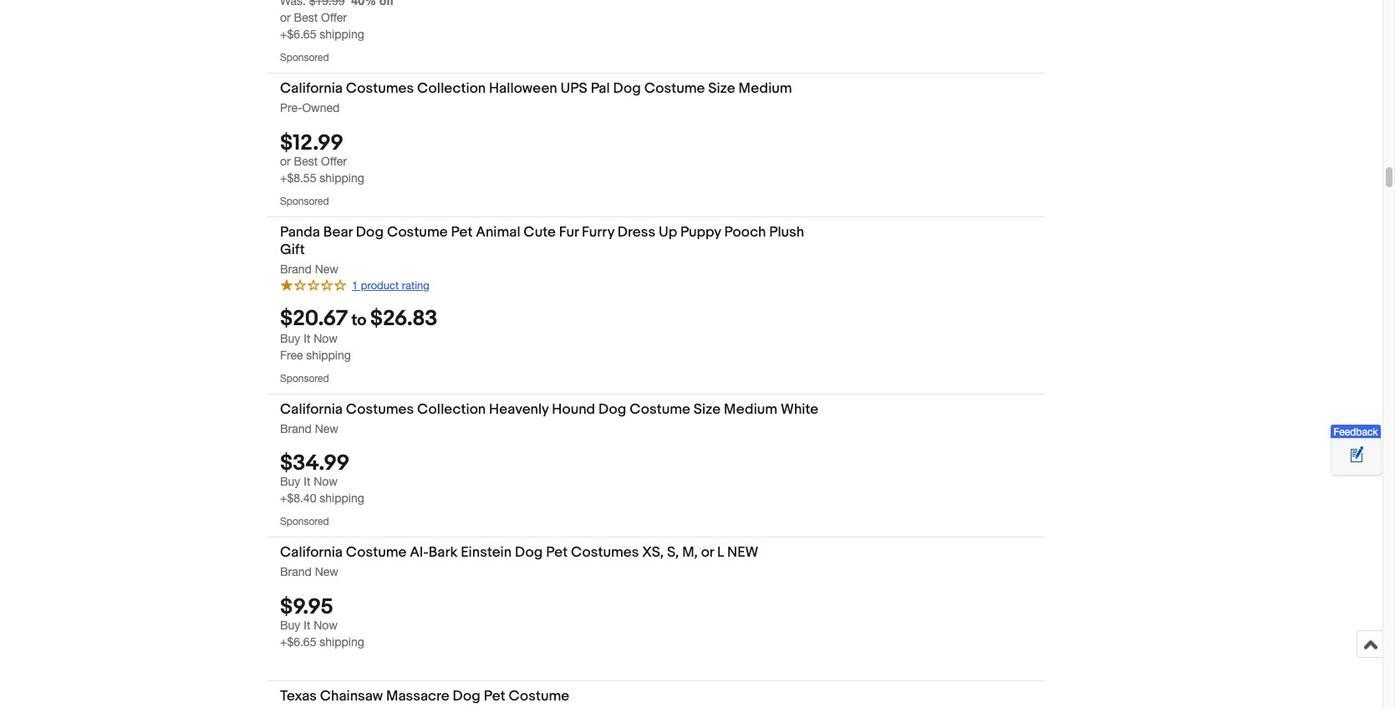 Task type: describe. For each thing, give the bounding box(es) containing it.
costume inside california costumes collection halloween ups pal dog costume size medium pre-owned
[[644, 81, 705, 97]]

brand inside california costumes collection heavenly hound dog costume size medium white brand new
[[280, 422, 312, 436]]

white
[[781, 402, 819, 418]]

california costumes collection halloween ups pal dog costume size medium heading
[[280, 81, 792, 97]]

brand inside california costume al-bark einstein dog pet costumes xs, s, m, or l new brand new
[[280, 566, 312, 579]]

or inside california costume al-bark einstein dog pet costumes xs, s, m, or l new brand new
[[701, 545, 714, 561]]

rating
[[402, 279, 430, 291]]

medium inside california costumes collection halloween ups pal dog costume size medium pre-owned
[[739, 81, 792, 97]]

california for $12.99
[[280, 81, 343, 97]]

+$6.65 inside or best offer +$6.65 shipping
[[280, 28, 316, 41]]

pal
[[591, 81, 610, 97]]

it inside $20.67 to $26.83 buy it now free shipping
[[304, 332, 310, 346]]

new inside california costumes collection heavenly hound dog costume size medium white brand new
[[315, 422, 339, 436]]

offer inside $12.99 or best offer +$8.55 shipping
[[321, 154, 347, 168]]

fur
[[559, 224, 579, 241]]

costumes for $34.99
[[346, 402, 414, 418]]

costume inside california costume al-bark einstein dog pet costumes xs, s, m, or l new brand new
[[346, 545, 407, 561]]

it for $9.95
[[304, 618, 310, 632]]

offer inside or best offer +$6.65 shipping
[[321, 11, 347, 25]]

gift
[[280, 241, 305, 258]]

$20.67 to $26.83 buy it now free shipping
[[280, 306, 438, 362]]

dog inside california costume al-bark einstein dog pet costumes xs, s, m, or l new brand new
[[515, 545, 543, 561]]

m,
[[682, 545, 698, 561]]

$34.99
[[280, 451, 350, 477]]

einstein
[[461, 545, 512, 561]]

california for $9.95
[[280, 545, 343, 561]]

massacre
[[386, 688, 450, 705]]

panda
[[280, 224, 320, 241]]

california costumes collection heavenly hound dog costume size medium white link
[[280, 402, 831, 422]]

dress
[[618, 224, 656, 241]]

dog inside california costumes collection heavenly hound dog costume size medium white brand new
[[599, 402, 627, 418]]

product
[[361, 279, 399, 291]]

costumes inside california costume al-bark einstein dog pet costumes xs, s, m, or l new brand new
[[571, 545, 639, 561]]

collection for $12.99
[[417, 81, 486, 97]]

size inside california costumes collection heavenly hound dog costume size medium white brand new
[[694, 402, 721, 418]]

california costumes collection halloween ups pal dog costume size medium link
[[280, 81, 831, 101]]

al-
[[410, 545, 429, 561]]

size inside california costumes collection halloween ups pal dog costume size medium pre-owned
[[708, 81, 736, 97]]

+$8.40
[[280, 492, 316, 505]]

california costume al-bark einstein dog pet costumes xs, s, m, or l new link
[[280, 545, 831, 565]]

hound
[[552, 402, 595, 418]]

dog inside texas chainsaw massacre dog pet costume link
[[453, 688, 481, 705]]

$34.99 buy it now +$8.40 shipping
[[280, 451, 364, 505]]

1 product rating
[[352, 279, 430, 291]]

costume inside panda bear dog costume pet animal cute fur furry dress up puppy pooch plush gift brand new
[[387, 224, 448, 241]]

buy for $9.95
[[280, 618, 301, 632]]

now inside $20.67 to $26.83 buy it now free shipping
[[314, 332, 338, 346]]

xs,
[[642, 545, 664, 561]]

panda bear dog costume pet animal cute fur furry dress up puppy pooch plush gift link
[[280, 224, 831, 261]]

$9.95
[[280, 594, 333, 620]]

texas chainsaw massacre dog pet costume link
[[280, 688, 831, 708]]

california costumes collection heavenly hound dog costume size medium white brand new
[[280, 402, 819, 436]]

animal
[[476, 224, 521, 241]]

collection for $34.99
[[417, 402, 486, 418]]

bark
[[429, 545, 458, 561]]

l
[[717, 545, 724, 561]]

buy for $34.99
[[280, 475, 301, 489]]

or inside $12.99 or best offer +$8.55 shipping
[[280, 154, 291, 168]]

or inside or best offer +$6.65 shipping
[[280, 11, 291, 25]]

owned
[[302, 102, 340, 115]]

$20.67
[[280, 306, 348, 332]]

furry
[[582, 224, 615, 241]]

plush
[[770, 224, 805, 241]]



Task type: vqa. For each thing, say whether or not it's contained in the screenshot.
$12.99
yes



Task type: locate. For each thing, give the bounding box(es) containing it.
1 vertical spatial or
[[280, 154, 291, 168]]

shipping
[[320, 28, 364, 41], [320, 171, 364, 184], [306, 349, 351, 362], [320, 492, 364, 505], [320, 635, 364, 649]]

2 california from the top
[[280, 402, 343, 418]]

shipping right the +$8.55
[[320, 171, 364, 184]]

buy
[[280, 332, 301, 346], [280, 475, 301, 489], [280, 618, 301, 632]]

it inside $34.99 buy it now +$8.40 shipping
[[304, 475, 310, 489]]

shipping for $12.99
[[320, 171, 364, 184]]

2 collection from the top
[[417, 402, 486, 418]]

0 vertical spatial costumes
[[346, 81, 414, 97]]

best inside or best offer +$6.65 shipping
[[294, 11, 318, 25]]

cute
[[524, 224, 556, 241]]

texas chainsaw massacre dog pet costume heading
[[280, 688, 570, 705]]

pet right einstein on the left of page
[[546, 545, 568, 561]]

panda bear dog costume pet animal cute fur furry dress up puppy pooch plush gift heading
[[280, 224, 805, 258]]

1 vertical spatial best
[[294, 154, 318, 168]]

0 vertical spatial brand
[[280, 262, 312, 276]]

1 new from the top
[[315, 262, 339, 276]]

now for $9.95
[[314, 618, 338, 632]]

1 +$6.65 from the top
[[280, 28, 316, 41]]

3 california from the top
[[280, 545, 343, 561]]

2 vertical spatial costumes
[[571, 545, 639, 561]]

0 vertical spatial +$6.65
[[280, 28, 316, 41]]

1 vertical spatial size
[[694, 402, 721, 418]]

it inside $9.95 buy it now +$6.65 shipping
[[304, 618, 310, 632]]

3 now from the top
[[314, 618, 338, 632]]

pet for animal
[[451, 224, 473, 241]]

dog right massacre
[[453, 688, 481, 705]]

dog inside panda bear dog costume pet animal cute fur furry dress up puppy pooch plush gift brand new
[[356, 224, 384, 241]]

california up $9.95
[[280, 545, 343, 561]]

collection left 'halloween'
[[417, 81, 486, 97]]

dog right hound
[[599, 402, 627, 418]]

1 horizontal spatial pet
[[484, 688, 506, 705]]

+$6.65 down $9.95
[[280, 635, 316, 649]]

1 best from the top
[[294, 11, 318, 25]]

california up '$34.99'
[[280, 402, 343, 418]]

1 california from the top
[[280, 81, 343, 97]]

now for $34.99
[[314, 475, 338, 489]]

0 vertical spatial best
[[294, 11, 318, 25]]

pet inside texas chainsaw massacre dog pet costume link
[[484, 688, 506, 705]]

new up '$34.99'
[[315, 422, 339, 436]]

1 vertical spatial +$6.65
[[280, 635, 316, 649]]

new up $9.95
[[315, 566, 339, 579]]

1 vertical spatial now
[[314, 475, 338, 489]]

0 horizontal spatial pet
[[451, 224, 473, 241]]

it
[[304, 332, 310, 346], [304, 475, 310, 489], [304, 618, 310, 632]]

new
[[728, 545, 759, 561]]

california costumes collection halloween ups pal dog costume size medium pre-owned
[[280, 81, 792, 115]]

1 vertical spatial medium
[[724, 402, 778, 418]]

shipping inside $34.99 buy it now +$8.40 shipping
[[320, 492, 364, 505]]

panda bear dog costume pet animal cute fur furry dress up puppy pooch plush gift brand new
[[280, 224, 805, 276]]

2 brand from the top
[[280, 422, 312, 436]]

buy up texas
[[280, 618, 301, 632]]

1 vertical spatial collection
[[417, 402, 486, 418]]

0 vertical spatial size
[[708, 81, 736, 97]]

shipping inside $12.99 or best offer +$8.55 shipping
[[320, 171, 364, 184]]

0 vertical spatial or
[[280, 11, 291, 25]]

size
[[708, 81, 736, 97], [694, 402, 721, 418]]

2 it from the top
[[304, 475, 310, 489]]

now inside $34.99 buy it now +$8.40 shipping
[[314, 475, 338, 489]]

costume inside california costumes collection heavenly hound dog costume size medium white brand new
[[630, 402, 691, 418]]

california inside california costume al-bark einstein dog pet costumes xs, s, m, or l new brand new
[[280, 545, 343, 561]]

brand
[[280, 262, 312, 276], [280, 422, 312, 436], [280, 566, 312, 579]]

bear
[[323, 224, 353, 241]]

brand inside panda bear dog costume pet animal cute fur furry dress up puppy pooch plush gift brand new
[[280, 262, 312, 276]]

dog inside california costumes collection halloween ups pal dog costume size medium pre-owned
[[613, 81, 641, 97]]

texas chainsaw massacre dog pet costume
[[280, 688, 570, 705]]

2 vertical spatial buy
[[280, 618, 301, 632]]

pet for costume
[[484, 688, 506, 705]]

now
[[314, 332, 338, 346], [314, 475, 338, 489], [314, 618, 338, 632]]

1 vertical spatial costumes
[[346, 402, 414, 418]]

dog right bear
[[356, 224, 384, 241]]

up
[[659, 224, 677, 241]]

costumes for $12.99
[[346, 81, 414, 97]]

free
[[280, 349, 303, 362]]

3 buy from the top
[[280, 618, 301, 632]]

brand down gift
[[280, 262, 312, 276]]

1 brand from the top
[[280, 262, 312, 276]]

0 vertical spatial collection
[[417, 81, 486, 97]]

buy inside $34.99 buy it now +$8.40 shipping
[[280, 475, 301, 489]]

california
[[280, 81, 343, 97], [280, 402, 343, 418], [280, 545, 343, 561]]

shipping for $34.99
[[320, 492, 364, 505]]

2 vertical spatial or
[[701, 545, 714, 561]]

3 brand from the top
[[280, 566, 312, 579]]

now inside $9.95 buy it now +$6.65 shipping
[[314, 618, 338, 632]]

shipping down $9.95
[[320, 635, 364, 649]]

+$6.65
[[280, 28, 316, 41], [280, 635, 316, 649]]

chainsaw
[[320, 688, 383, 705]]

1 vertical spatial brand
[[280, 422, 312, 436]]

medium
[[739, 81, 792, 97], [724, 402, 778, 418]]

shipping up owned
[[320, 28, 364, 41]]

pooch
[[724, 224, 766, 241]]

2 vertical spatial it
[[304, 618, 310, 632]]

0 vertical spatial buy
[[280, 332, 301, 346]]

collection left heavenly
[[417, 402, 486, 418]]

new inside panda bear dog costume pet animal cute fur furry dress up puppy pooch plush gift brand new
[[315, 262, 339, 276]]

california costume al-bark einstein dog pet costumes xs, s, m, or l new heading
[[280, 545, 759, 561]]

s,
[[667, 545, 679, 561]]

pet inside california costume al-bark einstein dog pet costumes xs, s, m, or l new brand new
[[546, 545, 568, 561]]

california inside california costumes collection heavenly hound dog costume size medium white brand new
[[280, 402, 343, 418]]

collection
[[417, 81, 486, 97], [417, 402, 486, 418]]

1
[[352, 279, 358, 291]]

medium inside california costumes collection heavenly hound dog costume size medium white brand new
[[724, 402, 778, 418]]

0 vertical spatial now
[[314, 332, 338, 346]]

$12.99
[[280, 130, 344, 156]]

brand up $9.95
[[280, 566, 312, 579]]

shipping inside or best offer +$6.65 shipping
[[320, 28, 364, 41]]

collection inside california costumes collection heavenly hound dog costume size medium white brand new
[[417, 402, 486, 418]]

1 vertical spatial pet
[[546, 545, 568, 561]]

1 vertical spatial offer
[[321, 154, 347, 168]]

buy inside $9.95 buy it now +$6.65 shipping
[[280, 618, 301, 632]]

feedback
[[1334, 427, 1379, 438]]

or
[[280, 11, 291, 25], [280, 154, 291, 168], [701, 545, 714, 561]]

pre-
[[280, 102, 302, 115]]

shipping inside $20.67 to $26.83 buy it now free shipping
[[306, 349, 351, 362]]

shipping right free
[[306, 349, 351, 362]]

2 horizontal spatial pet
[[546, 545, 568, 561]]

2 buy from the top
[[280, 475, 301, 489]]

1 product rating link
[[280, 277, 430, 292]]

shipping inside $9.95 buy it now +$6.65 shipping
[[320, 635, 364, 649]]

0 vertical spatial new
[[315, 262, 339, 276]]

ups
[[561, 81, 588, 97]]

0 vertical spatial it
[[304, 332, 310, 346]]

to
[[352, 311, 367, 330]]

$12.99 or best offer +$8.55 shipping
[[280, 130, 364, 184]]

california up owned
[[280, 81, 343, 97]]

california costume al-bark einstein dog pet costumes xs, s, m, or l new brand new
[[280, 545, 759, 579]]

+$8.55
[[280, 171, 316, 184]]

2 vertical spatial pet
[[484, 688, 506, 705]]

buy up +$8.40
[[280, 475, 301, 489]]

2 best from the top
[[294, 154, 318, 168]]

texas
[[280, 688, 317, 705]]

pet left animal
[[451, 224, 473, 241]]

1 buy from the top
[[280, 332, 301, 346]]

1 now from the top
[[314, 332, 338, 346]]

0 vertical spatial pet
[[451, 224, 473, 241]]

2 vertical spatial california
[[280, 545, 343, 561]]

costumes
[[346, 81, 414, 97], [346, 402, 414, 418], [571, 545, 639, 561]]

costume
[[644, 81, 705, 97], [387, 224, 448, 241], [630, 402, 691, 418], [346, 545, 407, 561], [509, 688, 570, 705]]

new
[[315, 262, 339, 276], [315, 422, 339, 436], [315, 566, 339, 579]]

buy up free
[[280, 332, 301, 346]]

0 vertical spatial medium
[[739, 81, 792, 97]]

halloween
[[489, 81, 558, 97]]

brand up '$34.99'
[[280, 422, 312, 436]]

1 vertical spatial buy
[[280, 475, 301, 489]]

1 vertical spatial it
[[304, 475, 310, 489]]

shipping for $9.95
[[320, 635, 364, 649]]

new inside california costume al-bark einstein dog pet costumes xs, s, m, or l new brand new
[[315, 566, 339, 579]]

1 vertical spatial new
[[315, 422, 339, 436]]

pet right massacre
[[484, 688, 506, 705]]

3 it from the top
[[304, 618, 310, 632]]

california inside california costumes collection halloween ups pal dog costume size medium pre-owned
[[280, 81, 343, 97]]

heavenly
[[489, 402, 549, 418]]

2 offer from the top
[[321, 154, 347, 168]]

california costumes collection heavenly hound dog costume size medium white heading
[[280, 402, 819, 418]]

best
[[294, 11, 318, 25], [294, 154, 318, 168]]

2 +$6.65 from the top
[[280, 635, 316, 649]]

1 offer from the top
[[321, 11, 347, 25]]

costumes inside california costumes collection halloween ups pal dog costume size medium pre-owned
[[346, 81, 414, 97]]

collection inside california costumes collection halloween ups pal dog costume size medium pre-owned
[[417, 81, 486, 97]]

dog right pal
[[613, 81, 641, 97]]

1 vertical spatial california
[[280, 402, 343, 418]]

0 vertical spatial california
[[280, 81, 343, 97]]

buy inside $20.67 to $26.83 buy it now free shipping
[[280, 332, 301, 346]]

offer
[[321, 11, 347, 25], [321, 154, 347, 168]]

0 vertical spatial offer
[[321, 11, 347, 25]]

new up 1 product rating link
[[315, 262, 339, 276]]

3 new from the top
[[315, 566, 339, 579]]

2 vertical spatial brand
[[280, 566, 312, 579]]

$9.95 buy it now +$6.65 shipping
[[280, 594, 364, 649]]

puppy
[[681, 224, 721, 241]]

it for $34.99
[[304, 475, 310, 489]]

2 vertical spatial now
[[314, 618, 338, 632]]

costumes inside california costumes collection heavenly hound dog costume size medium white brand new
[[346, 402, 414, 418]]

1 it from the top
[[304, 332, 310, 346]]

or best offer +$6.65 shipping
[[280, 11, 364, 41]]

+$6.65 up pre-
[[280, 28, 316, 41]]

pet inside panda bear dog costume pet animal cute fur furry dress up puppy pooch plush gift brand new
[[451, 224, 473, 241]]

california for $34.99
[[280, 402, 343, 418]]

dog
[[613, 81, 641, 97], [356, 224, 384, 241], [599, 402, 627, 418], [515, 545, 543, 561], [453, 688, 481, 705]]

$26.83
[[370, 306, 438, 332]]

dog right einstein on the left of page
[[515, 545, 543, 561]]

1 collection from the top
[[417, 81, 486, 97]]

best inside $12.99 or best offer +$8.55 shipping
[[294, 154, 318, 168]]

+$6.65 inside $9.95 buy it now +$6.65 shipping
[[280, 635, 316, 649]]

2 new from the top
[[315, 422, 339, 436]]

pet
[[451, 224, 473, 241], [546, 545, 568, 561], [484, 688, 506, 705]]

shipping right +$8.40
[[320, 492, 364, 505]]

2 now from the top
[[314, 475, 338, 489]]

2 vertical spatial new
[[315, 566, 339, 579]]



